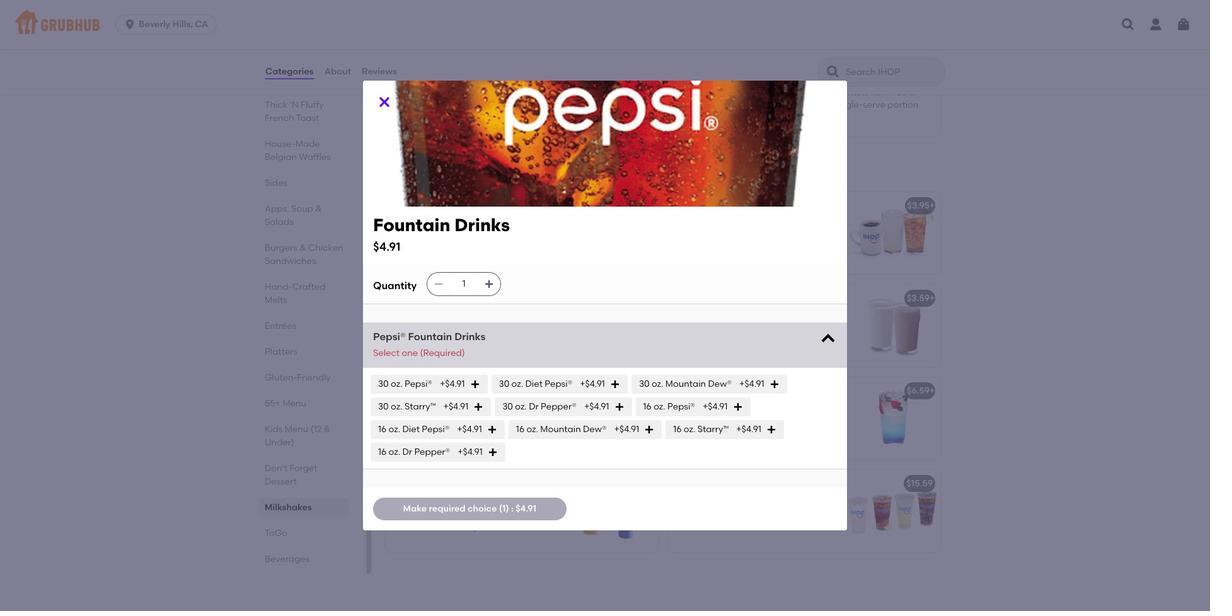 Task type: describe. For each thing, give the bounding box(es) containing it.
a
[[826, 100, 832, 111]]

30 for 30 oz. dr pepper®
[[503, 401, 513, 412]]

$4.91 up 16 oz. pepsi®
[[627, 386, 647, 396]]

juices
[[415, 293, 443, 304]]

hand-crafted melts
[[265, 282, 326, 306]]

try our syrups all day on your ihop® favorites, now free of high-fructose corn syrup. comes in a single-serve portion just for you!
[[676, 87, 919, 123]]

breakfast beverage bundle
[[393, 478, 511, 489]]

$3.59 + for fruit juices
[[625, 293, 653, 304]]

+$4.91 for 30 oz. pepsi®
[[440, 379, 465, 389]]

$3.59 + for milk & chocolate milk
[[907, 293, 935, 304]]

choice
[[676, 496, 706, 507]]

made
[[296, 139, 320, 150]]

1 vertical spatial for
[[717, 535, 729, 545]]

30 for 30 oz. starry™
[[378, 401, 389, 412]]

silverware image
[[564, 0, 658, 50]]

burgers
[[265, 243, 297, 254]]

pepsi® up 30 oz. starry™ on the left bottom of the page
[[405, 379, 432, 389]]

pepsi® fountain drinks select one (required)
[[373, 331, 486, 358]]

oz. for 30 oz. diet pepsi®
[[512, 379, 523, 389]]

select
[[373, 348, 400, 358]]

salads
[[265, 217, 294, 228]]

apps,
[[265, 204, 289, 215]]

house-
[[265, 139, 296, 150]]

available
[[676, 535, 715, 545]]

$6.59
[[907, 386, 930, 396]]

& for burritos
[[300, 74, 306, 85]]

starry™ for 30 oz. starry™
[[405, 401, 436, 412]]

our
[[691, 87, 705, 98]]

kids
[[265, 424, 283, 435]]

pepsi® up 16 oz. dr pepper®
[[422, 424, 450, 435]]

fructose
[[698, 100, 733, 111]]

togo
[[265, 529, 287, 539]]

(12
[[311, 424, 322, 435]]

svg image for 16 oz. mountain dew®
[[644, 425, 655, 435]]

16 for 16 oz. pepsi®
[[643, 401, 652, 412]]

main navigation navigation
[[0, 0, 1210, 49]]

lunch/dinner beverage bundle image
[[846, 470, 941, 552]]

no
[[393, 69, 406, 80]]

0 vertical spatial lemonade
[[702, 200, 749, 211]]

try
[[676, 87, 688, 98]]

dr for 16
[[403, 447, 412, 457]]

:
[[511, 504, 514, 514]]

about
[[324, 66, 351, 77]]

30 oz. diet pepsi®
[[499, 379, 573, 389]]

2 milk from the left
[[752, 293, 770, 304]]

serve
[[863, 100, 886, 111]]

iced
[[790, 522, 809, 532]]

Search IHOP search field
[[845, 66, 941, 78]]

lemonade inside choice of 4 refreshing 30oz. beverages.  choose from fountain drink sodas, lemonade or iced tea. available for ihop 'n go only. not available for dine-in.
[[731, 522, 777, 532]]

16 oz. mountain dew®
[[516, 424, 607, 435]]

don't forget dessert
[[265, 464, 317, 488]]

tea.
[[811, 522, 829, 532]]

mountain for 16
[[540, 424, 581, 435]]

not
[[805, 535, 820, 545]]

hand-
[[265, 282, 292, 293]]

$4.91 right :
[[516, 504, 537, 514]]

burritos
[[265, 74, 297, 85]]

reviews
[[362, 66, 397, 77]]

coffee & hot chocolate image
[[564, 192, 658, 274]]

make
[[403, 504, 427, 514]]

oz. for 30 oz. pepsi®
[[391, 379, 403, 389]]

oz. for 16 oz. pepsi®
[[654, 401, 666, 412]]

categories button
[[265, 49, 314, 95]]

beverage for lunch/dinner
[[738, 478, 779, 489]]

'n inside thick 'n fluffy french toast
[[290, 100, 299, 111]]

drinks for fountain drinks
[[434, 386, 461, 396]]

svg image inside main navigation navigation
[[1176, 17, 1191, 32]]

1 vertical spatial chocolate
[[704, 293, 750, 304]]

Input item quantity number field
[[450, 273, 478, 296]]

$4.91 + for coffee & hot chocolate
[[627, 200, 653, 211]]

+$4.91 for 16 oz. pepsi®
[[703, 401, 728, 412]]

apps, soup & salads
[[265, 204, 322, 228]]

toast
[[296, 113, 319, 124]]

(required)
[[420, 348, 465, 358]]

coffee
[[393, 200, 423, 211]]

of inside choice of 4 refreshing 30oz. beverages.  choose from fountain drink sodas, lemonade or iced tea. available for ihop 'n go only. not available for dine-in.
[[709, 496, 717, 507]]

beverly hills, ca
[[139, 19, 208, 30]]

menu for kids
[[285, 424, 308, 435]]

fountain drinks $4.91
[[373, 214, 510, 254]]

$3.59 for fruit juices
[[625, 293, 647, 304]]

4
[[719, 496, 724, 507]]

entrées
[[265, 321, 297, 332]]

svg image for 30 oz. starry™
[[474, 402, 484, 412]]

svg image inside the beverly hills, ca button
[[124, 18, 136, 31]]

choose
[[725, 509, 758, 520]]

30 oz. starry™
[[378, 401, 436, 412]]

oz. for 16 oz. dr pepper®
[[389, 447, 400, 457]]

'n inside choice of 4 refreshing 30oz. beverages.  choose from fountain drink sodas, lemonade or iced tea. available for ihop 'n go only. not available for dine-in.
[[755, 535, 764, 545]]

one
[[402, 348, 418, 358]]

dew® for 16 oz. mountain dew®
[[583, 424, 607, 435]]

crafted
[[292, 282, 326, 293]]

in
[[817, 100, 824, 111]]

+$4.91 for 16 oz. dr pepper®
[[458, 447, 483, 457]]

comes
[[784, 100, 815, 111]]

fountain inside "fountain drinks $4.91"
[[373, 214, 450, 236]]

house-made belgian waffles
[[265, 139, 331, 163]]

fountain drinks image
[[564, 377, 658, 459]]

day
[[748, 87, 765, 98]]

$3.59 for milk & chocolate milk
[[907, 293, 930, 304]]

platters
[[265, 347, 298, 358]]

svg image for 30 oz. mountain dew®
[[770, 379, 780, 389]]

for for you!
[[693, 113, 704, 123]]

melts
[[265, 295, 287, 306]]

tea & lemonade image
[[846, 192, 941, 274]]

$15.59 for $15.59 +
[[621, 478, 647, 489]]

you!
[[707, 113, 724, 123]]

free
[[891, 87, 907, 98]]

thick
[[265, 100, 288, 111]]

+$4.91 for 30 oz. mountain dew®
[[740, 379, 765, 389]]

dr for 30
[[529, 401, 539, 412]]

available
[[676, 547, 715, 558]]

coffee & hot chocolate
[[393, 200, 497, 211]]

16 oz. pepsi®
[[643, 401, 695, 412]]

& for burgers
[[300, 243, 306, 254]]

fruit
[[393, 293, 413, 304]]

$3.95
[[908, 200, 930, 211]]

breakfast
[[393, 478, 435, 489]]

choice of 4 refreshing 30oz. beverages.  choose from fountain drink sodas, lemonade or iced tea. available for ihop 'n go only. not available for dine-in.
[[676, 496, 829, 558]]

only.
[[783, 535, 803, 545]]

milkshakes
[[265, 503, 312, 513]]

svg image for 16 oz. pepsi®
[[733, 402, 743, 412]]

pepsi® down splashers
[[668, 401, 695, 412]]

16 oz. diet pepsi®
[[378, 424, 450, 435]]

try our syrups all day on your ihop® favorites, now free of high-fructose corn syrup. comes in a single-serve portion just for you! button
[[668, 61, 941, 136]]

single-
[[834, 100, 863, 111]]

fruit juices
[[393, 293, 443, 304]]

(1)
[[499, 504, 509, 514]]

breakfast beverage bundle image
[[564, 470, 658, 552]]

sandwiches
[[265, 256, 316, 267]]

pepper® for 16 oz. dr pepper®
[[414, 447, 450, 457]]

hot
[[434, 200, 449, 211]]

sweet & savory crepes
[[265, 35, 331, 59]]

diet for 30
[[525, 379, 543, 389]]

30 oz. pepsi®
[[378, 379, 432, 389]]

+$4.91 for 30 oz. starry™
[[444, 401, 469, 412]]

+$4.91 for 16 oz. diet pepsi®
[[457, 424, 482, 435]]

oz. for 30 oz. starry™
[[391, 401, 403, 412]]

kids menu (12 & under)
[[265, 424, 331, 448]]



Task type: vqa. For each thing, say whether or not it's contained in the screenshot.
the required
yes



Task type: locate. For each thing, give the bounding box(es) containing it.
1 beverage from the left
[[437, 478, 479, 489]]

about button
[[324, 49, 352, 95]]

fountain up (required)
[[408, 331, 452, 343]]

1 vertical spatial drinks
[[455, 331, 486, 343]]

16 down 16 oz. diet pepsi®
[[378, 447, 387, 457]]

1 vertical spatial beverages
[[265, 554, 310, 565]]

30 for 30 oz. pepsi®
[[378, 379, 389, 389]]

$15.59 +
[[621, 478, 653, 489]]

fountain down coffee
[[373, 214, 450, 236]]

pepper® down 16 oz. diet pepsi®
[[414, 447, 450, 457]]

dr
[[529, 401, 539, 412], [403, 447, 412, 457]]

0 horizontal spatial starry™
[[405, 401, 436, 412]]

1 horizontal spatial beverage
[[738, 478, 779, 489]]

starry™ down the fountain drinks
[[405, 401, 436, 412]]

30 oz. dr pepper®
[[503, 401, 577, 412]]

bundle up (1)
[[481, 478, 511, 489]]

0 vertical spatial dew®
[[708, 379, 732, 389]]

0 horizontal spatial beverage
[[437, 478, 479, 489]]

don't
[[265, 464, 288, 474]]

16 oz. dr pepper®
[[378, 447, 450, 457]]

svg image
[[1176, 17, 1191, 32], [634, 112, 649, 127], [820, 330, 837, 348], [770, 379, 780, 389], [474, 402, 484, 412], [614, 402, 624, 412], [733, 402, 743, 412], [487, 425, 497, 435], [644, 425, 655, 435], [767, 425, 777, 435]]

on
[[767, 87, 778, 98]]

ihop®
[[800, 87, 827, 98]]

oz. up 30 oz. starry™ on the left bottom of the page
[[391, 379, 403, 389]]

$4.91 + left tea
[[627, 200, 653, 211]]

+$4.91 for 30 oz. diet pepsi®
[[580, 379, 605, 389]]

30oz.
[[771, 496, 793, 507]]

16 for 16 oz. diet pepsi®
[[378, 424, 387, 435]]

beverly hills, ca button
[[115, 14, 222, 35]]

16 down 30 oz. dr pepper®
[[516, 424, 525, 435]]

55+ menu
[[265, 399, 306, 409]]

go
[[766, 535, 781, 545]]

1 vertical spatial dr
[[403, 447, 412, 457]]

oz. down 30 oz. dr pepper®
[[527, 424, 538, 435]]

lemonade up the ihop
[[731, 522, 777, 532]]

for
[[693, 113, 704, 123], [717, 535, 729, 545], [717, 547, 729, 558]]

oz. up 30 oz. dr pepper®
[[512, 379, 523, 389]]

$3.59
[[625, 293, 647, 304], [907, 293, 930, 304]]

30 up 16 oz. pepsi®
[[639, 379, 650, 389]]

1 horizontal spatial 'n
[[755, 535, 764, 545]]

oz. for 30 oz. mountain dew®
[[652, 379, 664, 389]]

syrups
[[707, 87, 734, 98]]

16 oz. starry™
[[673, 424, 729, 435]]

$3.95 +
[[908, 200, 935, 211]]

under)
[[265, 438, 294, 448]]

or
[[779, 522, 788, 532]]

1 horizontal spatial bundle
[[781, 478, 811, 489]]

drinks down coffee & hot chocolate
[[455, 214, 510, 236]]

& inside sweet & savory crepes
[[293, 35, 300, 46]]

mountain
[[666, 379, 706, 389], [540, 424, 581, 435]]

mountain up 16 oz. pepsi®
[[666, 379, 706, 389]]

oz. down 30 oz. diet pepsi®
[[515, 401, 527, 412]]

for right just
[[693, 113, 704, 123]]

55+
[[265, 399, 281, 409]]

svg image for 16 oz. starry™
[[767, 425, 777, 435]]

thick 'n fluffy french toast
[[265, 100, 324, 124]]

of inside try our syrups all day on your ihop® favorites, now free of high-fructose corn syrup. comes in a single-serve portion just for you!
[[909, 87, 918, 98]]

1 horizontal spatial dew®
[[708, 379, 732, 389]]

beverage up "required"
[[437, 478, 479, 489]]

diet up 30 oz. dr pepper®
[[525, 379, 543, 389]]

& for tea
[[693, 200, 700, 211]]

0 vertical spatial drinks
[[455, 214, 510, 236]]

fountain up 30 oz. starry™ on the left bottom of the page
[[393, 386, 432, 396]]

+ for the splashers image
[[930, 386, 935, 396]]

drink
[[676, 522, 698, 532]]

no condiments button
[[386, 61, 658, 136]]

0 horizontal spatial milk
[[676, 293, 693, 304]]

oz. down 30 oz. pepsi®
[[391, 401, 403, 412]]

0 vertical spatial menu
[[283, 399, 306, 409]]

1 vertical spatial dew®
[[583, 424, 607, 435]]

$4.91 + up 16 oz. pepsi®
[[627, 386, 653, 396]]

choice
[[468, 504, 497, 514]]

0 horizontal spatial of
[[709, 496, 717, 507]]

of left 4
[[709, 496, 717, 507]]

fruit juices image
[[564, 285, 658, 367]]

0 vertical spatial beverages
[[383, 163, 453, 178]]

tea & lemonade
[[676, 200, 749, 211]]

splashers image
[[846, 377, 941, 459]]

starry™ for 16 oz. starry™
[[698, 424, 729, 435]]

sides
[[265, 178, 287, 189]]

bundle for breakfast beverage bundle
[[481, 478, 511, 489]]

now
[[871, 87, 888, 98]]

1 horizontal spatial chocolate
[[704, 293, 750, 304]]

for for dine-
[[717, 547, 729, 558]]

2 bundle from the left
[[781, 478, 811, 489]]

1 bundle from the left
[[481, 478, 511, 489]]

$4.91 up quantity
[[373, 239, 401, 254]]

for left dine-
[[717, 547, 729, 558]]

$4.91 + for fountain drinks
[[627, 386, 653, 396]]

30 up 30 oz. dr pepper®
[[499, 379, 510, 389]]

tea
[[676, 200, 691, 211]]

$15.59 for $15.59
[[907, 478, 933, 489]]

oz. down 30 oz. starry™ on the left bottom of the page
[[389, 424, 400, 435]]

2 $3.59 + from the left
[[907, 293, 935, 304]]

0 horizontal spatial chocolate
[[451, 200, 497, 211]]

0 vertical spatial 'n
[[290, 100, 299, 111]]

'n up in. at the bottom right of the page
[[755, 535, 764, 545]]

fountain up iced on the right bottom of page
[[782, 509, 820, 520]]

'n right thick
[[290, 100, 299, 111]]

drinks
[[455, 214, 510, 236], [455, 331, 486, 343], [434, 386, 461, 396]]

0 vertical spatial $4.91 +
[[627, 200, 653, 211]]

0 vertical spatial for
[[693, 113, 704, 123]]

1 horizontal spatial beverages
[[383, 163, 453, 178]]

oz. down 16 oz. pepsi®
[[684, 424, 696, 435]]

menu left (12
[[285, 424, 308, 435]]

starry™ down splashers
[[698, 424, 729, 435]]

1 vertical spatial mountain
[[540, 424, 581, 435]]

$4.91
[[627, 200, 647, 211], [373, 239, 401, 254], [627, 386, 647, 396], [516, 504, 537, 514]]

beverages up coffee
[[383, 163, 453, 178]]

& for coffee
[[425, 200, 432, 211]]

0 vertical spatial starry™
[[405, 401, 436, 412]]

from
[[760, 509, 780, 520]]

fountain
[[373, 214, 450, 236], [408, 331, 452, 343], [393, 386, 432, 396], [782, 509, 820, 520]]

1 horizontal spatial $3.59
[[907, 293, 930, 304]]

svg image for 30 oz. dr pepper®
[[614, 402, 624, 412]]

oz. for 16 oz. diet pepsi®
[[389, 424, 400, 435]]

beverage up refreshing
[[738, 478, 779, 489]]

svg image
[[1121, 17, 1136, 32], [124, 18, 136, 31], [377, 95, 392, 110], [434, 279, 444, 289], [484, 279, 494, 289], [470, 379, 480, 389], [610, 379, 620, 389], [488, 447, 498, 458]]

16 for 16 oz. mountain dew®
[[516, 424, 525, 435]]

dew® for 30 oz. mountain dew®
[[708, 379, 732, 389]]

0 horizontal spatial bundle
[[481, 478, 511, 489]]

gluten-
[[265, 373, 297, 384]]

quantity
[[373, 280, 417, 292]]

syrup.
[[757, 100, 782, 111]]

& for sweet
[[293, 35, 300, 46]]

0 vertical spatial diet
[[525, 379, 543, 389]]

drinks for fountain drinks $4.91
[[455, 214, 510, 236]]

+$4.91 for 16 oz. starry™
[[737, 424, 762, 435]]

1 vertical spatial starry™
[[698, 424, 729, 435]]

diet for 16
[[403, 424, 420, 435]]

30 oz. mountain dew®
[[639, 379, 732, 389]]

high-
[[676, 100, 698, 111]]

svg image for 16 oz. diet pepsi®
[[487, 425, 497, 435]]

fountain inside the pepsi® fountain drinks select one (required)
[[408, 331, 452, 343]]

0 vertical spatial mountain
[[666, 379, 706, 389]]

beverage
[[437, 478, 479, 489], [738, 478, 779, 489]]

1 vertical spatial menu
[[285, 424, 308, 435]]

0 horizontal spatial beverages
[[265, 554, 310, 565]]

2 vertical spatial drinks
[[434, 386, 461, 396]]

+ for fountain drinks image
[[647, 386, 653, 396]]

oz. down 30 oz. mountain dew®
[[654, 401, 666, 412]]

1 horizontal spatial dr
[[529, 401, 539, 412]]

all
[[736, 87, 746, 98]]

2 $4.91 + from the top
[[627, 386, 653, 396]]

16 for 16 oz. dr pepper®
[[378, 447, 387, 457]]

sodas,
[[700, 522, 729, 532]]

for inside try our syrups all day on your ihop® favorites, now free of high-fructose corn syrup. comes in a single-serve portion just for you!
[[693, 113, 704, 123]]

for down sodas, in the bottom right of the page
[[717, 535, 729, 545]]

1 horizontal spatial of
[[909, 87, 918, 98]]

0 horizontal spatial dr
[[403, 447, 412, 457]]

1 vertical spatial of
[[709, 496, 717, 507]]

bundle for lunch/dinner beverage bundle
[[781, 478, 811, 489]]

$4.91 left tea
[[627, 200, 647, 211]]

milk & chocolate milk image
[[846, 285, 941, 367]]

1 $3.59 + from the left
[[625, 293, 653, 304]]

your
[[780, 87, 798, 98]]

1 vertical spatial diet
[[403, 424, 420, 435]]

30 down select
[[378, 379, 389, 389]]

dine-
[[731, 547, 754, 558]]

2 $15.59 from the left
[[907, 478, 933, 489]]

1 vertical spatial 'n
[[755, 535, 764, 545]]

lemonade right tea
[[702, 200, 749, 211]]

1 horizontal spatial $3.59 +
[[907, 293, 935, 304]]

make required choice (1) : $4.91
[[403, 504, 537, 514]]

pepsi® inside the pepsi® fountain drinks select one (required)
[[373, 331, 406, 343]]

french
[[265, 113, 294, 124]]

ca
[[195, 19, 208, 30]]

beverage for breakfast
[[437, 478, 479, 489]]

1 horizontal spatial milk
[[752, 293, 770, 304]]

of right free
[[909, 87, 918, 98]]

+ for tea & lemonade image
[[930, 200, 935, 211]]

oz. for 16 oz. mountain dew®
[[527, 424, 538, 435]]

0 horizontal spatial mountain
[[540, 424, 581, 435]]

1 horizontal spatial diet
[[525, 379, 543, 389]]

& for milk
[[695, 293, 702, 304]]

30 for 30 oz. mountain dew®
[[639, 379, 650, 389]]

required
[[429, 504, 466, 514]]

menu
[[283, 399, 306, 409], [285, 424, 308, 435]]

0 vertical spatial dr
[[529, 401, 539, 412]]

+$4.91
[[440, 379, 465, 389], [580, 379, 605, 389], [740, 379, 765, 389], [444, 401, 469, 412], [584, 401, 609, 412], [703, 401, 728, 412], [457, 424, 482, 435], [614, 424, 639, 435], [737, 424, 762, 435], [458, 447, 483, 457]]

drinks inside "fountain drinks $4.91"
[[455, 214, 510, 236]]

favorites,
[[829, 87, 868, 98]]

menu right 55+
[[283, 399, 306, 409]]

friendly
[[297, 373, 331, 384]]

1 horizontal spatial mountain
[[666, 379, 706, 389]]

1 $15.59 from the left
[[621, 478, 647, 489]]

dessert
[[265, 477, 297, 488]]

drinks down (required)
[[434, 386, 461, 396]]

16 down 16 oz. pepsi®
[[673, 424, 682, 435]]

0 horizontal spatial pepper®
[[414, 447, 450, 457]]

1 vertical spatial lemonade
[[731, 522, 777, 532]]

mountain down 30 oz. dr pepper®
[[540, 424, 581, 435]]

chocolate
[[451, 200, 497, 211], [704, 293, 750, 304]]

0 horizontal spatial dew®
[[583, 424, 607, 435]]

1 vertical spatial pepper®
[[414, 447, 450, 457]]

1 milk from the left
[[676, 293, 693, 304]]

+$4.91 for 16 oz. mountain dew®
[[614, 424, 639, 435]]

0 horizontal spatial $3.59
[[625, 293, 647, 304]]

+ for milk & chocolate milk image
[[930, 293, 935, 304]]

fountain inside choice of 4 refreshing 30oz. beverages.  choose from fountain drink sodas, lemonade or iced tea. available for ihop 'n go only. not available for dine-in.
[[782, 509, 820, 520]]

lemonade
[[702, 200, 749, 211], [731, 522, 777, 532]]

16 down 30 oz. starry™ on the left bottom of the page
[[378, 424, 387, 435]]

1 horizontal spatial starry™
[[698, 424, 729, 435]]

ihop
[[731, 535, 753, 545]]

starry™
[[405, 401, 436, 412], [698, 424, 729, 435]]

diet up 16 oz. dr pepper®
[[403, 424, 420, 435]]

waffles
[[299, 152, 331, 163]]

30 down 30 oz. diet pepsi®
[[503, 401, 513, 412]]

lunch/dinner
[[676, 478, 736, 489]]

portion
[[888, 100, 919, 111]]

+ for fruit juices image
[[647, 293, 653, 304]]

pepper® for 30 oz. dr pepper®
[[541, 401, 577, 412]]

oz. for 30 oz. dr pepper®
[[515, 401, 527, 412]]

drinks up (required)
[[455, 331, 486, 343]]

bundle up 30oz.
[[781, 478, 811, 489]]

1 $3.59 from the left
[[625, 293, 647, 304]]

0 horizontal spatial 'n
[[290, 100, 299, 111]]

2 $3.59 from the left
[[907, 293, 930, 304]]

2 vertical spatial for
[[717, 547, 729, 558]]

0 horizontal spatial diet
[[403, 424, 420, 435]]

oz. up 16 oz. pepsi®
[[652, 379, 664, 389]]

& inside apps, soup & salads
[[315, 204, 322, 215]]

1 horizontal spatial pepper®
[[541, 401, 577, 412]]

& inside burgers & chicken sandwiches
[[300, 243, 306, 254]]

dr down 16 oz. diet pepsi®
[[403, 447, 412, 457]]

pepper® up 16 oz. mountain dew®
[[541, 401, 577, 412]]

belgian
[[265, 152, 297, 163]]

0 horizontal spatial $15.59
[[621, 478, 647, 489]]

oz. for 16 oz. starry™
[[684, 424, 696, 435]]

drinks inside the pepsi® fountain drinks select one (required)
[[455, 331, 486, 343]]

bowls
[[308, 74, 333, 85]]

30 for 30 oz. diet pepsi®
[[499, 379, 510, 389]]

16 down 30 oz. mountain dew®
[[643, 401, 652, 412]]

just
[[676, 113, 691, 123]]

+ for breakfast beverage bundle image
[[647, 478, 653, 489]]

2 beverage from the left
[[738, 478, 779, 489]]

burgers & chicken sandwiches
[[265, 243, 343, 267]]

sweet
[[265, 35, 291, 46]]

pepsi®
[[373, 331, 406, 343], [405, 379, 432, 389], [545, 379, 573, 389], [668, 401, 695, 412], [422, 424, 450, 435]]

pepsi® up select
[[373, 331, 406, 343]]

dr down 30 oz. diet pepsi®
[[529, 401, 539, 412]]

+$4.91 for 30 oz. dr pepper®
[[584, 401, 609, 412]]

menu for 55+
[[283, 399, 306, 409]]

0 vertical spatial pepper®
[[541, 401, 577, 412]]

1 $4.91 + from the top
[[627, 200, 653, 211]]

oz. down 16 oz. diet pepsi®
[[389, 447, 400, 457]]

0 vertical spatial chocolate
[[451, 200, 497, 211]]

0 horizontal spatial $3.59 +
[[625, 293, 653, 304]]

30 down 30 oz. pepsi®
[[378, 401, 389, 412]]

16 for 16 oz. starry™
[[673, 424, 682, 435]]

hills,
[[172, 19, 193, 30]]

dew®
[[708, 379, 732, 389], [583, 424, 607, 435]]

& inside kids menu (12 & under)
[[324, 424, 331, 435]]

pepsi® up 30 oz. dr pepper®
[[545, 379, 573, 389]]

fountain drinks
[[393, 386, 461, 396]]

0 vertical spatial of
[[909, 87, 918, 98]]

1 horizontal spatial $15.59
[[907, 478, 933, 489]]

beverages down togo
[[265, 554, 310, 565]]

lunch/dinner beverage bundle
[[676, 478, 811, 489]]

1 vertical spatial $4.91 +
[[627, 386, 653, 396]]

+ for coffee & hot chocolate image
[[647, 200, 653, 211]]

menu inside kids menu (12 & under)
[[285, 424, 308, 435]]

$15.59
[[621, 478, 647, 489], [907, 478, 933, 489]]

$4.91 inside "fountain drinks $4.91"
[[373, 239, 401, 254]]

search icon image
[[826, 64, 841, 79]]

mountain for 30
[[666, 379, 706, 389]]



